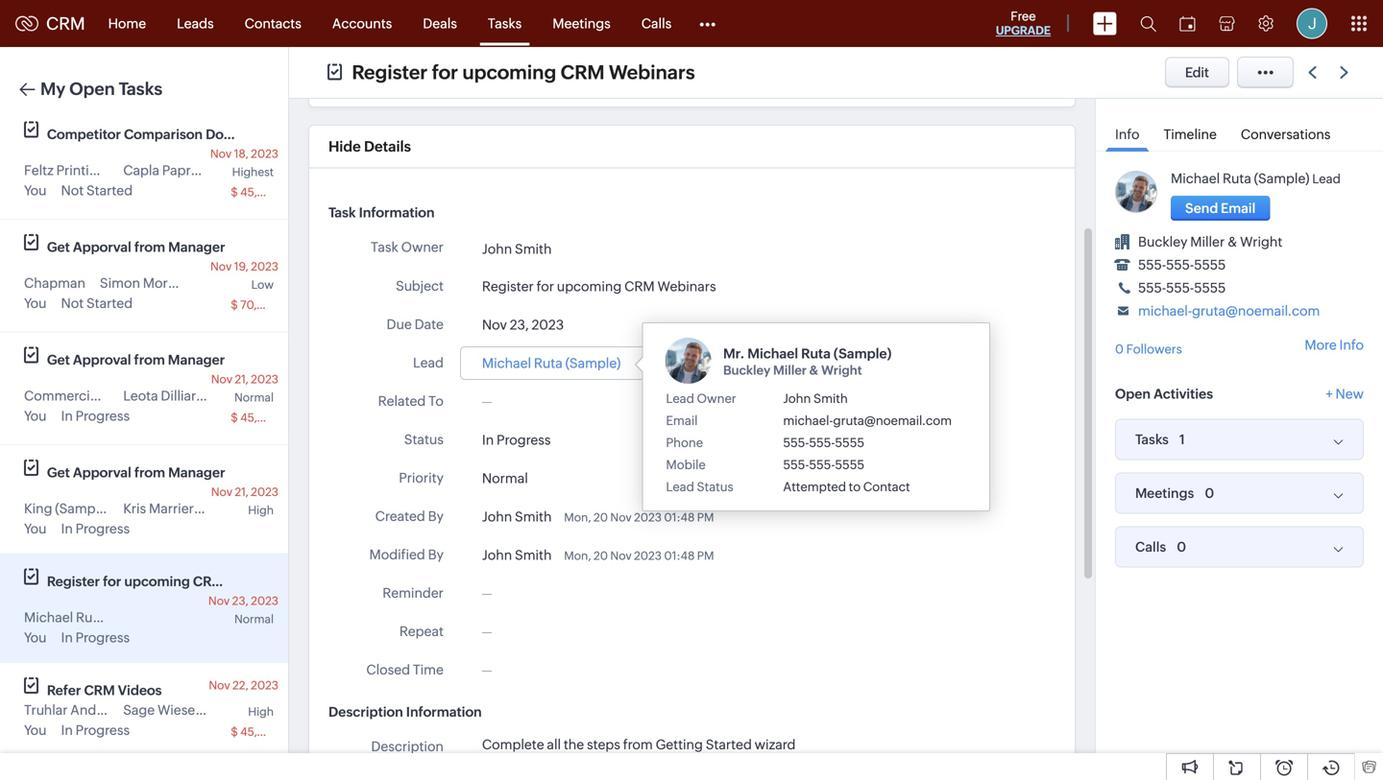 Task type: locate. For each thing, give the bounding box(es) containing it.
1 not from the top
[[61, 183, 84, 198]]

1 vertical spatial mon,
[[564, 550, 591, 563]]

1 45,000.00 from the top
[[240, 186, 299, 199]]

manager for marrier
[[168, 465, 225, 481]]

morasca
[[143, 276, 196, 291]]

0 horizontal spatial open
[[69, 79, 115, 99]]

create menu image
[[1093, 12, 1117, 35]]

2 vertical spatial tasks
[[1135, 432, 1169, 448]]

1 truhlar from the left
[[24, 703, 68, 719]]

2 $ 45,000.00 from the top
[[231, 412, 299, 425]]

john right modified by
[[482, 548, 512, 563]]

2 vertical spatial register
[[47, 574, 100, 590]]

michael ruta (sample) down nov 23, 2023
[[482, 356, 621, 371]]

2 get from the top
[[47, 353, 70, 368]]

related
[[378, 394, 426, 409]]

$ 45,000.00 for capla paprocki (sample)
[[231, 186, 299, 199]]

tasks up comparison
[[119, 79, 163, 99]]

1 horizontal spatial open
[[1115, 387, 1151, 402]]

1 horizontal spatial michael-
[[1138, 304, 1192, 319]]

2 apporval from the top
[[73, 465, 131, 481]]

profile image
[[1297, 8, 1328, 39]]

buckley down mr.
[[723, 363, 771, 378]]

get inside get approval from manager nov 21, 2023
[[47, 353, 70, 368]]

1 high from the top
[[248, 504, 274, 517]]

followers
[[1126, 342, 1182, 357]]

1 01:48 from the top
[[664, 511, 695, 524]]

2 45,000.00 from the top
[[240, 412, 299, 425]]

1 $ 45,000.00 from the top
[[231, 186, 299, 199]]

john down 'mr. michael ruta (sample) buckley miller & wright'
[[783, 392, 811, 406]]

apporval for king (sample)
[[73, 465, 131, 481]]

normal up nov 22, 2023
[[234, 613, 274, 626]]

45,000.00 for capla paprocki (sample)
[[240, 186, 299, 199]]

get for king (sample)
[[47, 465, 70, 481]]

subject
[[396, 278, 444, 294]]

0 vertical spatial 20
[[594, 511, 608, 524]]

register for upcoming crm webinars up nov 23, 2023
[[482, 279, 716, 294]]

hide
[[329, 138, 361, 155]]

apporval for chapman
[[73, 240, 131, 255]]

21, inside get apporval from manager nov 21, 2023
[[235, 486, 249, 499]]

0 vertical spatial upcoming
[[462, 61, 556, 84]]

crm link
[[15, 14, 85, 33]]

nov inside get apporval from manager nov 19, 2023
[[210, 260, 232, 273]]

1 vertical spatial owner
[[697, 392, 736, 406]]

1 vertical spatial 21,
[[235, 486, 249, 499]]

press
[[103, 389, 136, 404]]

$ 45,000.00 down nov 22, 2023
[[231, 726, 299, 739]]

open right my
[[69, 79, 115, 99]]

you for king (sample)
[[24, 522, 47, 537]]

apporval inside get apporval from manager nov 21, 2023
[[73, 465, 131, 481]]

lead up email
[[666, 392, 694, 406]]

mon, 20 nov 2023 01:48 pm for created by
[[564, 511, 714, 524]]

ruta down nov 23, 2023
[[534, 356, 563, 371]]

1 horizontal spatial truhlar
[[99, 703, 143, 719]]

01:48 for created by
[[664, 511, 695, 524]]

23, up 22,
[[232, 595, 249, 608]]

4 you from the top
[[24, 522, 47, 537]]

started left wizard
[[706, 738, 752, 753]]

ruta right mr.
[[801, 346, 831, 362]]

21, up kris marrier (sample)
[[235, 486, 249, 499]]

0 vertical spatial pm
[[697, 511, 714, 524]]

refer
[[47, 683, 81, 699]]

for
[[432, 61, 458, 84], [537, 279, 554, 294], [103, 574, 121, 590]]

21,
[[235, 373, 249, 386], [235, 486, 249, 499]]

description information
[[329, 705, 482, 720]]

wieser
[[158, 703, 200, 719]]

0 horizontal spatial task
[[329, 205, 356, 220]]

2 horizontal spatial 0
[[1205, 486, 1214, 501]]

complete
[[482, 738, 544, 753]]

wright
[[1240, 234, 1283, 250], [821, 363, 862, 378]]

3 $ 45,000.00 from the top
[[231, 726, 299, 739]]

manager up kris marrier (sample)
[[168, 465, 225, 481]]

status down mobile
[[697, 480, 734, 495]]

0 vertical spatial miller
[[1190, 234, 1225, 250]]

0 horizontal spatial michael ruta (sample) link
[[482, 353, 621, 374]]

you for feltz printing service
[[24, 183, 47, 198]]

not down printing
[[61, 183, 84, 198]]

information up task owner
[[359, 205, 435, 220]]

task for task information
[[329, 205, 356, 220]]

manager inside get approval from manager nov 21, 2023
[[168, 353, 225, 368]]

0 horizontal spatial 23,
[[232, 595, 249, 608]]

from inside get approval from manager nov 21, 2023
[[134, 353, 165, 368]]

0 vertical spatial normal
[[234, 391, 274, 404]]

tasks left 1
[[1135, 432, 1169, 448]]

0 horizontal spatial miller
[[773, 363, 807, 378]]

truhlar down refer crm videos in the bottom of the page
[[99, 703, 143, 719]]

miller
[[1190, 234, 1225, 250], [773, 363, 807, 378]]

mon, for created by
[[564, 511, 591, 524]]

lead for lead status
[[666, 480, 694, 495]]

0 vertical spatial gruta@noemail.com
[[1192, 304, 1320, 319]]

information
[[359, 205, 435, 220], [406, 705, 482, 720]]

$ left 70,000.00
[[231, 299, 238, 312]]

5555
[[1194, 257, 1226, 273], [1194, 280, 1226, 296], [835, 436, 865, 450], [835, 458, 865, 472]]

2 vertical spatial webinars
[[227, 574, 287, 590]]

0 vertical spatial 23,
[[510, 317, 529, 333]]

tasks inside "link"
[[488, 16, 522, 31]]

by right modified
[[428, 547, 444, 563]]

you
[[24, 183, 47, 198], [24, 296, 47, 311], [24, 409, 47, 424], [24, 522, 47, 537], [24, 631, 47, 646], [24, 723, 47, 739]]

miller inside 'mr. michael ruta (sample) buckley miller & wright'
[[773, 363, 807, 378]]

2 mon, 20 nov 2023 01:48 pm from the top
[[564, 550, 714, 563]]

2023 inside register for upcoming crm webinars nov 23, 2023
[[251, 595, 279, 608]]

21, up leota dilliard (sample)
[[235, 373, 249, 386]]

mon,
[[564, 511, 591, 524], [564, 550, 591, 563]]

register for upcoming crm webinars down the tasks "link"
[[352, 61, 695, 84]]

previous record image
[[1308, 66, 1317, 79]]

&
[[1228, 234, 1238, 250], [810, 363, 819, 378]]

gruta@noemail.com up contact
[[833, 414, 952, 428]]

2 vertical spatial manager
[[168, 465, 225, 481]]

miller down mr. michael ruta (sample) link
[[773, 363, 807, 378]]

2 you from the top
[[24, 296, 47, 311]]

0 vertical spatial high
[[248, 504, 274, 517]]

2023 inside get apporval from manager nov 21, 2023
[[251, 486, 279, 499]]

& down 'michael ruta (sample) lead' on the right of the page
[[1228, 234, 1238, 250]]

1 pm from the top
[[697, 511, 714, 524]]

0 vertical spatial info
[[1115, 127, 1140, 142]]

tasks right deals
[[488, 16, 522, 31]]

details
[[364, 138, 411, 155]]

michael-
[[1138, 304, 1192, 319], [783, 414, 833, 428]]

sage
[[123, 703, 155, 719]]

timeline
[[1164, 127, 1217, 142]]

45,000.00 down 'highest'
[[240, 186, 299, 199]]

michael ruta (sample) up refer crm videos in the bottom of the page
[[24, 610, 163, 626]]

description for description
[[371, 740, 444, 755]]

register down the accounts
[[352, 61, 428, 84]]

normal right dilliard
[[234, 391, 274, 404]]

555-
[[1138, 257, 1166, 273], [1166, 257, 1194, 273], [1138, 280, 1166, 296], [1166, 280, 1194, 296], [783, 436, 809, 450], [809, 436, 835, 450], [783, 458, 809, 472], [809, 458, 835, 472]]

high down nov 22, 2023
[[248, 706, 274, 719]]

0 vertical spatial started
[[86, 183, 133, 198]]

45,000.00 down nov 22, 2023
[[240, 726, 299, 739]]

calls
[[641, 16, 672, 31], [1135, 540, 1166, 555]]

description down closed
[[329, 705, 403, 720]]

0 horizontal spatial michael-
[[783, 414, 833, 428]]

related to
[[378, 394, 444, 409]]

1 vertical spatial 45,000.00
[[240, 412, 299, 425]]

1 vertical spatial not
[[61, 296, 84, 311]]

by right 'created'
[[428, 509, 444, 524]]

created
[[375, 509, 425, 524]]

status up priority
[[404, 432, 444, 447]]

45,000.00 down leota dilliard (sample)
[[240, 412, 299, 425]]

1 vertical spatial register
[[482, 279, 534, 294]]

get inside get apporval from manager nov 21, 2023
[[47, 465, 70, 481]]

john
[[482, 241, 512, 257], [783, 392, 811, 406], [482, 509, 512, 525], [482, 548, 512, 563]]

1 $ from the top
[[231, 186, 238, 199]]

michael- down 'mr. michael ruta (sample) buckley miller & wright'
[[783, 414, 833, 428]]

01:48 for modified by
[[664, 550, 695, 563]]

task for task owner
[[371, 240, 398, 255]]

upgrade
[[996, 24, 1051, 37]]

paprocki
[[162, 163, 217, 178]]

2 horizontal spatial register
[[482, 279, 534, 294]]

1 you from the top
[[24, 183, 47, 198]]

information down time
[[406, 705, 482, 720]]

1 vertical spatial mon, 20 nov 2023 01:48 pm
[[564, 550, 714, 563]]

task down hide
[[329, 205, 356, 220]]

1 vertical spatial information
[[406, 705, 482, 720]]

2 21, from the top
[[235, 486, 249, 499]]

miller up michael-gruta@noemail.com link
[[1190, 234, 1225, 250]]

0 horizontal spatial info
[[1115, 127, 1140, 142]]

$
[[231, 186, 238, 199], [231, 299, 238, 312], [231, 412, 238, 425], [231, 726, 238, 739]]

& down mr. michael ruta (sample) link
[[810, 363, 819, 378]]

get up chapman
[[47, 240, 70, 255]]

michael inside 'mr. michael ruta (sample) buckley miller & wright'
[[748, 346, 798, 362]]

45,000.00 for leota dilliard (sample)
[[240, 412, 299, 425]]

meetings left calls link on the left top of page
[[553, 16, 611, 31]]

2 $ from the top
[[231, 299, 238, 312]]

0 horizontal spatial 0
[[1115, 342, 1124, 357]]

0 horizontal spatial calls
[[641, 16, 672, 31]]

complete all the steps from getting started wizard
[[482, 738, 796, 753]]

manager for morasca
[[168, 240, 225, 255]]

ruta inside michael ruta (sample) "link"
[[534, 356, 563, 371]]

due
[[387, 317, 412, 332]]

2 not from the top
[[61, 296, 84, 311]]

1 by from the top
[[428, 509, 444, 524]]

3 45,000.00 from the top
[[240, 726, 299, 739]]

register inside register for upcoming crm webinars nov 23, 2023
[[47, 574, 100, 590]]

from up kris
[[134, 465, 165, 481]]

upcoming inside register for upcoming crm webinars nov 23, 2023
[[124, 574, 190, 590]]

2 by from the top
[[428, 547, 444, 563]]

1 mon, from the top
[[564, 511, 591, 524]]

manager inside get apporval from manager nov 21, 2023
[[168, 465, 225, 481]]

michael down nov 23, 2023
[[482, 356, 531, 371]]

owner for task owner
[[401, 240, 444, 255]]

free upgrade
[[996, 9, 1051, 37]]

profile element
[[1285, 0, 1339, 47]]

task down task information
[[371, 240, 398, 255]]

owner for lead owner
[[697, 392, 736, 406]]

manager
[[168, 240, 225, 255], [168, 353, 225, 368], [168, 465, 225, 481]]

$ down 'highest'
[[231, 186, 238, 199]]

0 horizontal spatial truhlar
[[24, 703, 68, 719]]

register down king (sample) at the left bottom of page
[[47, 574, 100, 590]]

1 20 from the top
[[594, 511, 608, 524]]

modified by
[[369, 547, 444, 563]]

1 vertical spatial 20
[[594, 550, 608, 563]]

for up nov 23, 2023
[[537, 279, 554, 294]]

michael-gruta@noemail.com down the buckley miller & wright
[[1138, 304, 1320, 319]]

23,
[[510, 317, 529, 333], [232, 595, 249, 608]]

1 mon, 20 nov 2023 01:48 pm from the top
[[564, 511, 714, 524]]

normal for nov
[[234, 391, 274, 404]]

normal
[[234, 391, 274, 404], [482, 471, 528, 486], [234, 613, 274, 626]]

0 horizontal spatial register
[[47, 574, 100, 590]]

0 horizontal spatial status
[[404, 432, 444, 447]]

$ for simon morasca (sample)
[[231, 299, 238, 312]]

email
[[666, 414, 698, 428]]

ruta inside 'mr. michael ruta (sample) buckley miller & wright'
[[801, 346, 831, 362]]

1 vertical spatial pm
[[697, 550, 714, 563]]

2 vertical spatial get
[[47, 465, 70, 481]]

0 vertical spatial get
[[47, 240, 70, 255]]

2 01:48 from the top
[[664, 550, 695, 563]]

0 vertical spatial mon, 20 nov 2023 01:48 pm
[[564, 511, 714, 524]]

john up nov 23, 2023
[[482, 241, 512, 257]]

register up nov 23, 2023
[[482, 279, 534, 294]]

michael-gruta@noemail.com up to
[[783, 414, 952, 428]]

0 vertical spatial &
[[1228, 234, 1238, 250]]

ruta down conversations
[[1223, 171, 1252, 186]]

1 get from the top
[[47, 240, 70, 255]]

$ 45,000.00
[[231, 186, 299, 199], [231, 412, 299, 425], [231, 726, 299, 739]]

michael ruta (sample) link
[[1171, 171, 1310, 186], [482, 353, 621, 374]]

$ 45,000.00 down 'highest'
[[231, 186, 299, 199]]

2 vertical spatial $ 45,000.00
[[231, 726, 299, 739]]

0 vertical spatial meetings
[[553, 16, 611, 31]]

owner up email
[[697, 392, 736, 406]]

started down simon
[[86, 296, 133, 311]]

contacts
[[245, 16, 301, 31]]

0 horizontal spatial &
[[810, 363, 819, 378]]

tasks
[[488, 16, 522, 31], [119, 79, 163, 99], [1135, 432, 1169, 448]]

1 horizontal spatial michael ruta (sample) link
[[1171, 171, 1310, 186]]

not down chapman
[[61, 296, 84, 311]]

dilliard
[[161, 389, 204, 404]]

info right more
[[1340, 337, 1364, 353]]

1 horizontal spatial miller
[[1190, 234, 1225, 250]]

in progress
[[61, 409, 130, 424], [482, 433, 551, 448], [61, 522, 130, 537], [61, 631, 130, 646], [61, 723, 130, 739]]

5 you from the top
[[24, 631, 47, 646]]

task owner
[[371, 240, 444, 255]]

0 vertical spatial not
[[61, 183, 84, 198]]

0 vertical spatial michael-gruta@noemail.com
[[1138, 304, 1320, 319]]

lead down date
[[413, 355, 444, 371]]

free
[[1011, 9, 1036, 24]]

from for dilliard
[[134, 353, 165, 368]]

$ down leota dilliard (sample)
[[231, 412, 238, 425]]

2 mon, from the top
[[564, 550, 591, 563]]

michael ruta (sample) link down conversations
[[1171, 171, 1310, 186]]

webinars inside register for upcoming crm webinars nov 23, 2023
[[227, 574, 287, 590]]

$ for capla paprocki (sample)
[[231, 186, 238, 199]]

1 apporval from the top
[[73, 240, 131, 255]]

$ down 22,
[[231, 726, 238, 739]]

1 not started from the top
[[61, 183, 133, 198]]

buckley
[[1138, 234, 1188, 250], [723, 363, 771, 378]]

ruta
[[1223, 171, 1252, 186], [801, 346, 831, 362], [534, 356, 563, 371], [76, 610, 105, 626]]

from inside get apporval from manager nov 19, 2023
[[134, 240, 165, 255]]

get inside get apporval from manager nov 19, 2023
[[47, 240, 70, 255]]

1 horizontal spatial tasks
[[488, 16, 522, 31]]

started down feltz printing service
[[86, 183, 133, 198]]

1 vertical spatial manager
[[168, 353, 225, 368]]

2 not started from the top
[[61, 296, 133, 311]]

you for chapman
[[24, 296, 47, 311]]

from inside get apporval from manager nov 21, 2023
[[134, 465, 165, 481]]

apporval
[[73, 240, 131, 255], [73, 465, 131, 481]]

0 vertical spatial michael-
[[1138, 304, 1192, 319]]

6 you from the top
[[24, 723, 47, 739]]

0 vertical spatial description
[[329, 705, 403, 720]]

not started down simon
[[61, 296, 133, 311]]

truhlar down refer
[[24, 703, 68, 719]]

0 horizontal spatial michael-gruta@noemail.com
[[783, 414, 952, 428]]

owner up subject
[[401, 240, 444, 255]]

task
[[329, 205, 356, 220], [371, 240, 398, 255]]

(sample) inside 'mr. michael ruta (sample) buckley miller & wright'
[[834, 346, 892, 362]]

wright inside 'mr. michael ruta (sample) buckley miller & wright'
[[821, 363, 862, 378]]

info left timeline
[[1115, 127, 1140, 142]]

2 vertical spatial normal
[[234, 613, 274, 626]]

manager up simon morasca (sample) on the top left of the page
[[168, 240, 225, 255]]

lead
[[1312, 172, 1341, 186], [413, 355, 444, 371], [666, 392, 694, 406], [666, 480, 694, 495]]

3 get from the top
[[47, 465, 70, 481]]

1 vertical spatial meetings
[[1135, 486, 1194, 501]]

2 high from the top
[[248, 706, 274, 719]]

from up the morasca
[[134, 240, 165, 255]]

not for chapman
[[61, 296, 84, 311]]

0 horizontal spatial gruta@noemail.com
[[833, 414, 952, 428]]

1 horizontal spatial 0
[[1177, 540, 1186, 555]]

0 vertical spatial 01:48
[[664, 511, 695, 524]]

18,
[[234, 147, 249, 160]]

2 horizontal spatial for
[[537, 279, 554, 294]]

contact
[[863, 480, 910, 495]]

my
[[40, 79, 66, 99]]

0 vertical spatial michael ruta (sample)
[[482, 356, 621, 371]]

progress for register for upcoming crm webinars
[[76, 631, 130, 646]]

get
[[47, 240, 70, 255], [47, 353, 70, 368], [47, 465, 70, 481]]

upcoming up nov 23, 2023
[[557, 279, 622, 294]]

gruta@noemail.com up more
[[1192, 304, 1320, 319]]

3 you from the top
[[24, 409, 47, 424]]

michael
[[1171, 171, 1220, 186], [748, 346, 798, 362], [482, 356, 531, 371], [24, 610, 73, 626]]

truhlar
[[24, 703, 68, 719], [99, 703, 143, 719]]

apporval up simon
[[73, 240, 131, 255]]

manager inside get apporval from manager nov 19, 2023
[[168, 240, 225, 255]]

high right marrier
[[248, 504, 274, 517]]

info
[[1115, 127, 1140, 142], [1340, 337, 1364, 353]]

started for simon
[[86, 296, 133, 311]]

1 vertical spatial tasks
[[119, 79, 163, 99]]

1 vertical spatial by
[[428, 547, 444, 563]]

mon, 20 nov 2023 01:48 pm for modified by
[[564, 550, 714, 563]]

1 vertical spatial 01:48
[[664, 550, 695, 563]]

45,000.00 for sage wieser (sample)
[[240, 726, 299, 739]]

lead for lead
[[413, 355, 444, 371]]

calendar image
[[1180, 16, 1196, 31]]

john smith
[[482, 241, 552, 257], [783, 392, 848, 406], [482, 509, 552, 525], [482, 548, 552, 563]]

upcoming down the tasks "link"
[[462, 61, 556, 84]]

1 vertical spatial &
[[810, 363, 819, 378]]

1 horizontal spatial calls
[[1135, 540, 1166, 555]]

description
[[329, 705, 403, 720], [371, 740, 444, 755]]

2 vertical spatial for
[[103, 574, 121, 590]]

1 vertical spatial high
[[248, 706, 274, 719]]

1 vertical spatial description
[[371, 740, 444, 755]]

from right the steps
[[623, 738, 653, 753]]

from up leota
[[134, 353, 165, 368]]

kris marrier (sample)
[[123, 501, 252, 517]]

michael ruta (sample) link down nov 23, 2023
[[482, 353, 621, 374]]

mr. michael ruta (sample) link
[[723, 346, 892, 362]]

upcoming down marrier
[[124, 574, 190, 590]]

get up king (sample) at the left bottom of page
[[47, 465, 70, 481]]

phone
[[666, 436, 703, 450]]

1 vertical spatial webinars
[[658, 279, 716, 294]]

leads link
[[162, 0, 229, 47]]

1 horizontal spatial meetings
[[1135, 486, 1194, 501]]

get for commercial press
[[47, 353, 70, 368]]

0 vertical spatial 45,000.00
[[240, 186, 299, 199]]

0 vertical spatial open
[[69, 79, 115, 99]]

1 vertical spatial michael-gruta@noemail.com
[[783, 414, 952, 428]]

info link
[[1106, 113, 1149, 152]]

4 $ from the top
[[231, 726, 238, 739]]

0 vertical spatial by
[[428, 509, 444, 524]]

in progress for register for upcoming crm webinars
[[61, 631, 130, 646]]

wright down 'michael ruta (sample) lead' on the right of the page
[[1240, 234, 1283, 250]]

conversations link
[[1231, 113, 1340, 151]]

0 horizontal spatial buckley
[[723, 363, 771, 378]]

smith
[[515, 241, 552, 257], [814, 392, 848, 406], [515, 509, 552, 525], [515, 548, 552, 563]]

simon
[[100, 276, 140, 291]]

3 $ from the top
[[231, 412, 238, 425]]

wright down mr. michael ruta (sample) link
[[821, 363, 862, 378]]

lead down mobile
[[666, 480, 694, 495]]

0 vertical spatial not started
[[61, 183, 133, 198]]

apporval up kris
[[73, 465, 131, 481]]

information for task information
[[359, 205, 435, 220]]

conversations
[[1241, 127, 1331, 142]]

Other Modules field
[[687, 8, 728, 39]]

lead down conversations
[[1312, 172, 1341, 186]]

$ 45,000.00 for sage wieser (sample)
[[231, 726, 299, 739]]

progress for refer crm videos
[[76, 723, 130, 739]]

2 vertical spatial upcoming
[[124, 574, 190, 590]]

not started for capla
[[61, 183, 133, 198]]

commercial press
[[24, 389, 136, 404]]

open down 0 followers
[[1115, 387, 1151, 402]]

get for chapman
[[47, 240, 70, 255]]

0 vertical spatial wright
[[1240, 234, 1283, 250]]

normal right priority
[[482, 471, 528, 486]]

$ 45,000.00 down leota dilliard (sample)
[[231, 412, 299, 425]]

register
[[352, 61, 428, 84], [482, 279, 534, 294], [47, 574, 100, 590]]

None button
[[1171, 196, 1270, 221]]

lead inside 'michael ruta (sample) lead'
[[1312, 172, 1341, 186]]

23, right date
[[510, 317, 529, 333]]

1 vertical spatial gruta@noemail.com
[[833, 414, 952, 428]]

michael-gruta@noemail.com
[[1138, 304, 1320, 319], [783, 414, 952, 428]]

information for description information
[[406, 705, 482, 720]]

not started for simon
[[61, 296, 133, 311]]

1 21, from the top
[[235, 373, 249, 386]]

apporval inside get apporval from manager nov 19, 2023
[[73, 240, 131, 255]]

1 vertical spatial michael ruta (sample)
[[24, 610, 163, 626]]

21, inside get approval from manager nov 21, 2023
[[235, 373, 249, 386]]

meetings down 1
[[1135, 486, 1194, 501]]

manager for dilliard
[[168, 353, 225, 368]]

get up commercial
[[47, 353, 70, 368]]

0 horizontal spatial for
[[103, 574, 121, 590]]

refer crm videos
[[47, 683, 162, 699]]

0 vertical spatial 21,
[[235, 373, 249, 386]]

0 vertical spatial manager
[[168, 240, 225, 255]]

for down king (sample) at the left bottom of page
[[103, 574, 121, 590]]

michael inside michael ruta (sample) "link"
[[482, 356, 531, 371]]

2 pm from the top
[[697, 550, 714, 563]]

2 20 from the top
[[594, 550, 608, 563]]

mon, 20 nov 2023 01:48 pm
[[564, 511, 714, 524], [564, 550, 714, 563]]

michael right mr.
[[748, 346, 798, 362]]



Task type: describe. For each thing, give the bounding box(es) containing it.
low
[[251, 279, 274, 292]]

to
[[429, 394, 444, 409]]

mon, for modified by
[[564, 550, 591, 563]]

michael down timeline
[[1171, 171, 1220, 186]]

home
[[108, 16, 146, 31]]

approval
[[73, 353, 131, 368]]

1 vertical spatial michael-
[[783, 414, 833, 428]]

ruta up refer crm videos in the bottom of the page
[[76, 610, 105, 626]]

1 horizontal spatial for
[[432, 61, 458, 84]]

king
[[24, 501, 52, 517]]

in progress for get apporval from manager
[[61, 522, 130, 537]]

create menu element
[[1082, 0, 1129, 47]]

20 for created by
[[594, 511, 608, 524]]

leads
[[177, 16, 214, 31]]

activities
[[1154, 387, 1213, 402]]

0 for calls
[[1177, 540, 1186, 555]]

king (sample)
[[24, 501, 111, 517]]

+
[[1326, 387, 1333, 402]]

reminder
[[383, 586, 444, 601]]

23, inside register for upcoming crm webinars nov 23, 2023
[[232, 595, 249, 608]]

priority
[[399, 471, 444, 486]]

1 horizontal spatial michael-gruta@noemail.com
[[1138, 304, 1320, 319]]

in progress for get approval from manager
[[61, 409, 130, 424]]

in for get apporval from manager
[[61, 522, 73, 537]]

description for description information
[[329, 705, 403, 720]]

videos
[[118, 683, 162, 699]]

tasks link
[[473, 0, 537, 47]]

2023 inside competitor comparison document nov 18, 2023
[[251, 147, 279, 160]]

from for morasca
[[134, 240, 165, 255]]

michael ruta (sample) lead
[[1171, 171, 1341, 186]]

home link
[[93, 0, 162, 47]]

21, for kris marrier (sample)
[[235, 486, 249, 499]]

0 vertical spatial register for upcoming crm webinars
[[352, 61, 695, 84]]

0 vertical spatial calls
[[641, 16, 672, 31]]

1 horizontal spatial wright
[[1240, 234, 1283, 250]]

1 horizontal spatial gruta@noemail.com
[[1192, 304, 1320, 319]]

nov inside get apporval from manager nov 21, 2023
[[211, 486, 232, 499]]

kris
[[123, 501, 146, 517]]

2023 inside get approval from manager nov 21, 2023
[[251, 373, 279, 386]]

high for sage wieser (sample)
[[248, 706, 274, 719]]

1 vertical spatial register for upcoming crm webinars
[[482, 279, 716, 294]]

$ for leota dilliard (sample)
[[231, 412, 238, 425]]

all
[[547, 738, 561, 753]]

edit
[[1185, 65, 1209, 80]]

task information
[[329, 205, 435, 220]]

next record image
[[1340, 66, 1353, 79]]

logo image
[[15, 16, 38, 31]]

edit button
[[1165, 57, 1230, 88]]

1 horizontal spatial michael ruta (sample)
[[482, 356, 621, 371]]

attys
[[145, 703, 177, 719]]

from for marrier
[[134, 465, 165, 481]]

wizard
[[755, 738, 796, 753]]

1 vertical spatial upcoming
[[557, 279, 622, 294]]

0 horizontal spatial michael ruta (sample)
[[24, 610, 163, 626]]

0 vertical spatial 0
[[1115, 342, 1124, 357]]

pm for created by
[[697, 511, 714, 524]]

the
[[564, 738, 584, 753]]

nov inside register for upcoming crm webinars nov 23, 2023
[[208, 595, 230, 608]]

time
[[413, 663, 444, 678]]

19,
[[234, 260, 249, 273]]

0 for meetings
[[1205, 486, 1214, 501]]

get apporval from manager nov 19, 2023
[[47, 240, 279, 273]]

mr. michael ruta (sample) buckley miller & wright
[[723, 346, 892, 378]]

highest
[[232, 166, 274, 179]]

michael-gruta@noemail.com link
[[1138, 304, 1320, 319]]

nov 23, 2023
[[482, 317, 564, 333]]

2 vertical spatial started
[[706, 738, 752, 753]]

steps
[[587, 738, 620, 753]]

my open tasks
[[40, 79, 163, 99]]

progress for get approval from manager
[[76, 409, 130, 424]]

calls link
[[626, 0, 687, 47]]

0 horizontal spatial tasks
[[119, 79, 163, 99]]

& inside 'mr. michael ruta (sample) buckley miller & wright'
[[810, 363, 819, 378]]

0 vertical spatial webinars
[[609, 61, 695, 84]]

truhlar and truhlar attys
[[24, 703, 177, 719]]

you for commercial press
[[24, 409, 47, 424]]

1 horizontal spatial &
[[1228, 234, 1238, 250]]

you for truhlar and truhlar attys
[[24, 723, 47, 739]]

high for kris marrier (sample)
[[248, 504, 274, 517]]

hide details
[[329, 138, 411, 155]]

0 horizontal spatial meetings
[[553, 16, 611, 31]]

leota dilliard (sample)
[[123, 389, 263, 404]]

repeat
[[399, 624, 444, 640]]

crm inside register for upcoming crm webinars nov 23, 2023
[[193, 574, 224, 590]]

20 for modified by
[[594, 550, 608, 563]]

competitor
[[47, 127, 121, 142]]

1 vertical spatial normal
[[482, 471, 528, 486]]

0 vertical spatial buckley
[[1138, 234, 1188, 250]]

closed time
[[366, 663, 444, 678]]

1 horizontal spatial 23,
[[510, 317, 529, 333]]

commercial
[[24, 389, 101, 404]]

mobile
[[666, 458, 706, 472]]

in progress for refer crm videos
[[61, 723, 130, 739]]

21, for leota dilliard (sample)
[[235, 373, 249, 386]]

lead status
[[666, 480, 734, 495]]

2 truhlar from the left
[[99, 703, 143, 719]]

1 vertical spatial open
[[1115, 387, 1151, 402]]

1 horizontal spatial status
[[697, 480, 734, 495]]

search image
[[1140, 15, 1157, 32]]

getting
[[656, 738, 703, 753]]

document
[[206, 127, 273, 142]]

in for get approval from manager
[[61, 409, 73, 424]]

attempted to contact
[[783, 480, 910, 495]]

feltz printing service
[[24, 163, 155, 178]]

2 horizontal spatial tasks
[[1135, 432, 1169, 448]]

register for upcoming crm webinars nov 23, 2023
[[47, 574, 287, 608]]

normal for webinars
[[234, 613, 274, 626]]

marrier
[[149, 501, 194, 517]]

created by
[[375, 509, 444, 524]]

contacts link
[[229, 0, 317, 47]]

nov inside get approval from manager nov 21, 2023
[[211, 373, 232, 386]]

accounts link
[[317, 0, 408, 47]]

mr.
[[723, 346, 745, 362]]

1 vertical spatial calls
[[1135, 540, 1166, 555]]

70,000.00
[[240, 299, 298, 312]]

more
[[1305, 337, 1337, 353]]

$ 45,000.00 for leota dilliard (sample)
[[231, 412, 299, 425]]

buckley inside 'mr. michael ruta (sample) buckley miller & wright'
[[723, 363, 771, 378]]

in for register for upcoming crm webinars
[[61, 631, 73, 646]]

progress for get apporval from manager
[[76, 522, 130, 537]]

open activities
[[1115, 387, 1213, 402]]

sage wieser (sample)
[[123, 703, 258, 719]]

timeline link
[[1154, 113, 1227, 151]]

by for modified by
[[428, 547, 444, 563]]

capla
[[123, 163, 159, 178]]

22,
[[232, 680, 249, 693]]

by for created by
[[428, 509, 444, 524]]

pm for modified by
[[697, 550, 714, 563]]

1 vertical spatial info
[[1340, 337, 1364, 353]]

0 vertical spatial register
[[352, 61, 428, 84]]

in for refer crm videos
[[61, 723, 73, 739]]

date
[[415, 317, 444, 332]]

to
[[849, 480, 861, 495]]

2023 inside get apporval from manager nov 19, 2023
[[251, 260, 279, 273]]

lead for lead owner
[[666, 392, 694, 406]]

more info
[[1305, 337, 1364, 353]]

deals
[[423, 16, 457, 31]]

new
[[1336, 387, 1364, 402]]

meetings link
[[537, 0, 626, 47]]

john right created by
[[482, 509, 512, 525]]

and
[[70, 703, 96, 719]]

(sample) inside "link"
[[565, 356, 621, 371]]

$ for sage wieser (sample)
[[231, 726, 238, 739]]

printing
[[56, 163, 106, 178]]

nov inside competitor comparison document nov 18, 2023
[[210, 147, 232, 160]]

1 vertical spatial for
[[537, 279, 554, 294]]

michael up refer
[[24, 610, 73, 626]]

closed
[[366, 663, 410, 678]]

get apporval from manager nov 21, 2023
[[47, 465, 279, 499]]

0 followers
[[1115, 342, 1182, 357]]

service
[[108, 163, 155, 178]]

chapman
[[24, 276, 85, 291]]

accounts
[[332, 16, 392, 31]]

not for feltz printing service
[[61, 183, 84, 198]]

started for capla
[[86, 183, 133, 198]]

more info link
[[1305, 337, 1364, 353]]

for inside register for upcoming crm webinars nov 23, 2023
[[103, 574, 121, 590]]

0 vertical spatial michael ruta (sample) link
[[1171, 171, 1310, 186]]

lead owner
[[666, 392, 736, 406]]

search element
[[1129, 0, 1168, 47]]

$ 70,000.00
[[231, 299, 298, 312]]

competitor comparison document nov 18, 2023
[[47, 127, 279, 160]]



Task type: vqa. For each thing, say whether or not it's contained in the screenshot.


